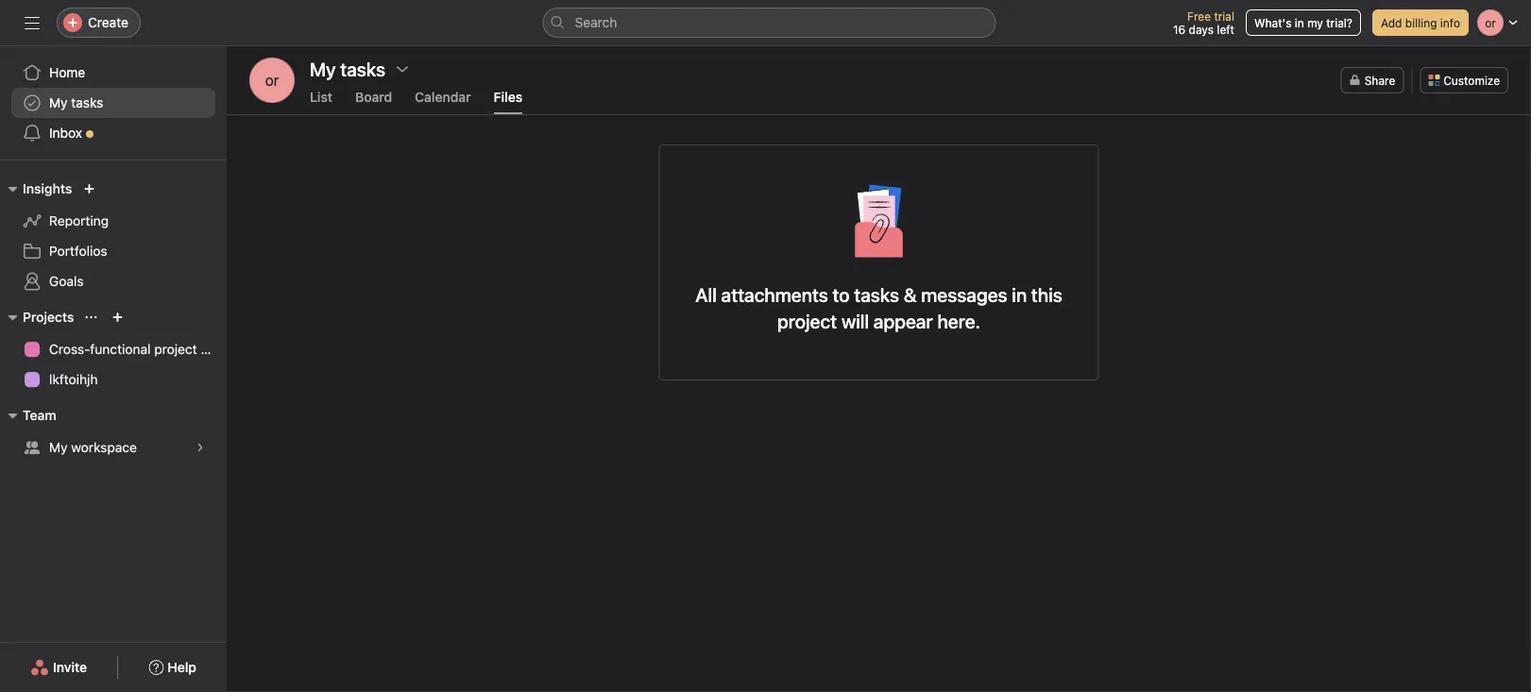 Task type: locate. For each thing, give the bounding box(es) containing it.
portfolios link
[[11, 236, 215, 266]]

my for my tasks
[[49, 95, 68, 111]]

insights element
[[0, 172, 227, 300]]

0 horizontal spatial project
[[154, 342, 197, 357]]

info
[[1441, 16, 1461, 29]]

my workspace link
[[11, 433, 215, 463]]

show options, current sort, top image
[[85, 312, 97, 323]]

2 my from the top
[[49, 440, 68, 455]]

days
[[1189, 23, 1214, 36]]

1 vertical spatial tasks
[[854, 283, 899, 306]]

1 vertical spatial my
[[49, 440, 68, 455]]

project
[[778, 310, 837, 332], [154, 342, 197, 357]]

goals link
[[11, 266, 215, 297]]

what's
[[1255, 16, 1292, 29]]

invite
[[53, 660, 87, 675]]

in left this
[[1012, 283, 1027, 306]]

in
[[1295, 16, 1304, 29], [1012, 283, 1027, 306]]

trial
[[1214, 9, 1235, 23]]

projects
[[23, 309, 74, 325]]

tasks inside all attachments to tasks & messages in this project will appear here.
[[854, 283, 899, 306]]

0 horizontal spatial in
[[1012, 283, 1027, 306]]

attachments
[[721, 283, 828, 306]]

add billing info button
[[1373, 9, 1469, 36]]

my tasks
[[310, 58, 386, 80]]

inbox link
[[11, 118, 215, 148]]

0 vertical spatial project
[[778, 310, 837, 332]]

tasks down home
[[71, 95, 103, 111]]

reporting
[[49, 213, 109, 229]]

1 my from the top
[[49, 95, 68, 111]]

1 vertical spatial in
[[1012, 283, 1027, 306]]

cross-
[[49, 342, 90, 357]]

customize button
[[1420, 67, 1509, 94]]

1 vertical spatial project
[[154, 342, 197, 357]]

tasks left &
[[854, 283, 899, 306]]

functional
[[90, 342, 151, 357]]

all
[[696, 283, 717, 306]]

teams element
[[0, 399, 227, 467]]

all attachments to tasks & messages in this project will appear here.
[[696, 283, 1063, 332]]

create button
[[57, 8, 141, 38]]

0 horizontal spatial tasks
[[71, 95, 103, 111]]

1 horizontal spatial project
[[778, 310, 837, 332]]

1 horizontal spatial in
[[1295, 16, 1304, 29]]

my tasks
[[49, 95, 103, 111]]

will
[[842, 310, 869, 332]]

team button
[[0, 404, 56, 427]]

my down team
[[49, 440, 68, 455]]

my up inbox
[[49, 95, 68, 111]]

0 vertical spatial my
[[49, 95, 68, 111]]

insights button
[[0, 178, 72, 200]]

new image
[[83, 183, 95, 195]]

what's in my trial?
[[1255, 16, 1353, 29]]

0 vertical spatial tasks
[[71, 95, 103, 111]]

in left my at the top right of page
[[1295, 16, 1304, 29]]

project down attachments
[[778, 310, 837, 332]]

project left plan
[[154, 342, 197, 357]]

0 vertical spatial in
[[1295, 16, 1304, 29]]

my inside teams element
[[49, 440, 68, 455]]

project inside all attachments to tasks & messages in this project will appear here.
[[778, 310, 837, 332]]

create
[[88, 15, 128, 30]]

share button
[[1341, 67, 1404, 94]]

in inside button
[[1295, 16, 1304, 29]]

messages
[[921, 283, 1008, 306]]

my workspace
[[49, 440, 137, 455]]

appear here.
[[874, 310, 981, 332]]

show options image
[[395, 61, 410, 77]]

my inside global element
[[49, 95, 68, 111]]

in inside all attachments to tasks & messages in this project will appear here.
[[1012, 283, 1027, 306]]

home link
[[11, 58, 215, 88]]

hide sidebar image
[[25, 15, 40, 30]]

project inside "element"
[[154, 342, 197, 357]]

tasks
[[71, 95, 103, 111], [854, 283, 899, 306]]

add billing info
[[1381, 16, 1461, 29]]

16
[[1173, 23, 1186, 36]]

this
[[1031, 283, 1063, 306]]

1 horizontal spatial tasks
[[854, 283, 899, 306]]

my
[[49, 95, 68, 111], [49, 440, 68, 455]]

my
[[1308, 16, 1323, 29]]

calendar
[[415, 89, 471, 105]]

help
[[167, 660, 196, 675]]

my for my workspace
[[49, 440, 68, 455]]



Task type: vqa. For each thing, say whether or not it's contained in the screenshot.
"Add to favorites" icon
no



Task type: describe. For each thing, give the bounding box(es) containing it.
portfolios
[[49, 243, 107, 259]]

workspace
[[71, 440, 137, 455]]

board
[[355, 89, 392, 105]]

projects button
[[0, 306, 74, 329]]

free
[[1188, 9, 1211, 23]]

goals
[[49, 274, 84, 289]]

calendar link
[[415, 89, 471, 114]]

global element
[[0, 46, 227, 160]]

search
[[575, 15, 617, 30]]

tasks inside global element
[[71, 95, 103, 111]]

new project or portfolio image
[[112, 312, 123, 323]]

left
[[1217, 23, 1235, 36]]

home
[[49, 65, 85, 80]]

free trial 16 days left
[[1173, 9, 1235, 36]]

projects element
[[0, 300, 227, 399]]

board link
[[355, 89, 392, 114]]

files
[[494, 89, 523, 105]]

&
[[904, 283, 917, 306]]

inbox
[[49, 125, 82, 141]]

plan
[[201, 342, 227, 357]]

or button
[[249, 58, 295, 103]]

cross-functional project plan link
[[11, 334, 227, 365]]

lkftoihjh
[[49, 372, 98, 387]]

my tasks link
[[11, 88, 215, 118]]

lkftoihjh link
[[11, 365, 215, 395]]

customize
[[1444, 74, 1500, 87]]

help button
[[136, 651, 209, 685]]

search list box
[[543, 8, 996, 38]]

what's in my trial? button
[[1246, 9, 1361, 36]]

trial?
[[1327, 16, 1353, 29]]

insights
[[23, 181, 72, 197]]

billing
[[1406, 16, 1437, 29]]

files link
[[494, 89, 523, 114]]

list link
[[310, 89, 333, 114]]

list
[[310, 89, 333, 105]]

see details, my workspace image
[[195, 442, 206, 453]]

share
[[1365, 74, 1396, 87]]

reporting link
[[11, 206, 215, 236]]

to
[[833, 283, 850, 306]]

or
[[265, 71, 279, 89]]

add
[[1381, 16, 1402, 29]]

search button
[[543, 8, 996, 38]]

team
[[23, 408, 56, 423]]

cross-functional project plan
[[49, 342, 227, 357]]

invite button
[[18, 651, 99, 685]]



